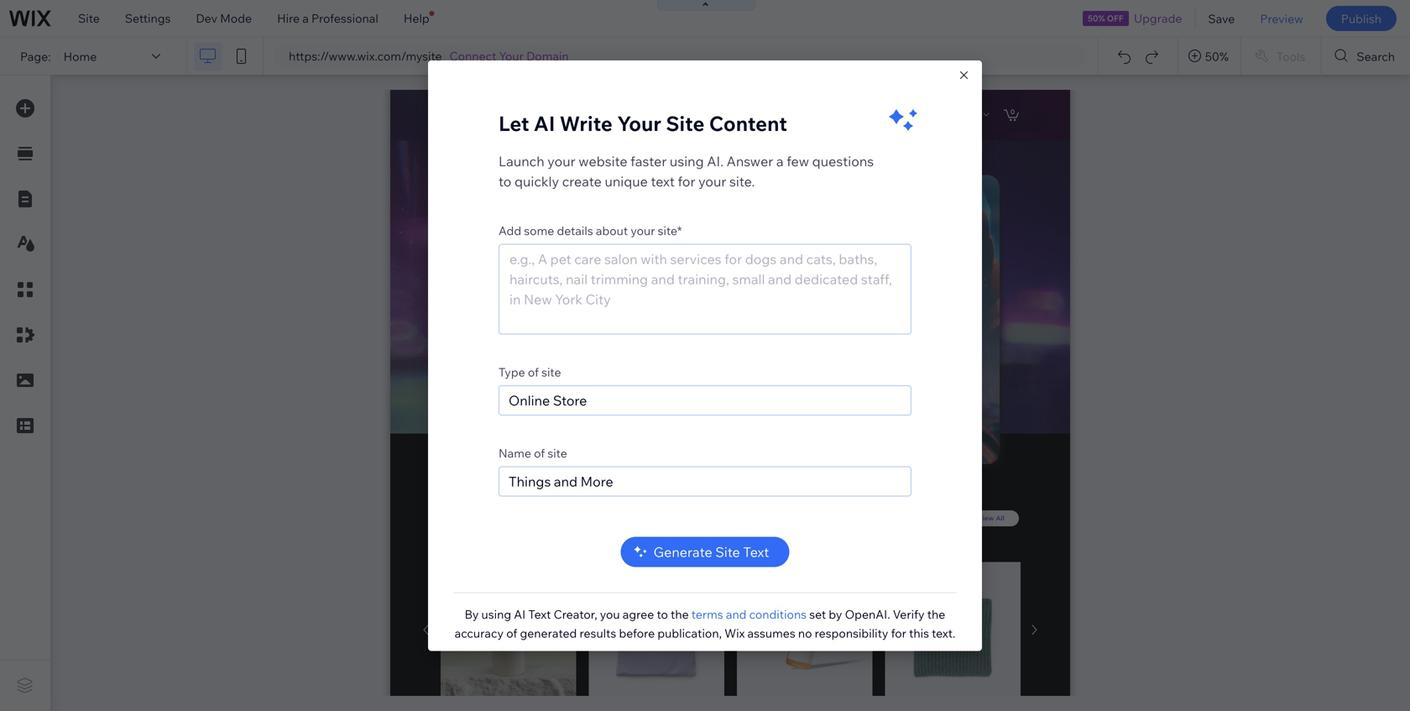 Task type: describe. For each thing, give the bounding box(es) containing it.
of for name
[[534, 446, 545, 460]]

before
[[619, 626, 655, 640]]

help
[[404, 11, 430, 26]]

create
[[562, 173, 602, 190]]

50% for 50% off
[[1088, 13, 1105, 24]]

few
[[787, 153, 809, 169]]

by
[[465, 607, 479, 621]]

accuracy
[[455, 626, 504, 640]]

settings
[[125, 11, 171, 26]]

responsibility
[[815, 626, 888, 640]]

mode
[[220, 11, 252, 26]]

1 vertical spatial site
[[666, 111, 705, 136]]

generate site text button
[[621, 537, 789, 567]]

assumes
[[748, 626, 796, 640]]

50% off
[[1088, 13, 1124, 24]]

site.
[[729, 173, 755, 190]]

off
[[1107, 13, 1124, 24]]

generate site text
[[654, 543, 769, 560]]

site for name of site
[[548, 446, 567, 460]]

of for type
[[528, 365, 539, 379]]

https://www.wix.com/mysite connect your domain
[[289, 49, 569, 63]]

preview
[[1260, 11, 1304, 26]]

1 horizontal spatial ai
[[534, 111, 555, 136]]

1 vertical spatial to
[[657, 607, 668, 621]]

website
[[579, 153, 628, 169]]

50% button
[[1178, 38, 1241, 75]]

agree
[[623, 607, 654, 621]]

terms
[[692, 607, 723, 621]]

0 vertical spatial site
[[78, 11, 100, 26]]

1 vertical spatial ai
[[514, 607, 526, 621]]

by
[[829, 607, 842, 621]]

professional
[[311, 11, 378, 26]]

creator,
[[554, 607, 597, 621]]

text
[[651, 173, 675, 190]]

using inside launch your website faster using ai. answer a few questions to quickly create unique text for your site.
[[670, 153, 704, 169]]

publication,
[[658, 626, 722, 640]]

1 vertical spatial using
[[481, 607, 511, 621]]

tools
[[1277, 49, 1306, 64]]

dev mode
[[196, 11, 252, 26]]

0 vertical spatial your
[[548, 153, 576, 169]]

ai.
[[707, 153, 724, 169]]

name of site
[[499, 446, 567, 460]]

preview button
[[1248, 0, 1316, 37]]

the inside set by openai. verify the accuracy of generated results before publication, wix assumes no responsibility for this text.
[[927, 607, 946, 621]]

a inside launch your website faster using ai. answer a few questions to quickly create unique text for your site.
[[776, 153, 784, 169]]

unique
[[605, 173, 648, 190]]

search
[[1357, 49, 1395, 64]]

save
[[1208, 11, 1235, 26]]

content
[[709, 111, 787, 136]]

50% for 50%
[[1205, 49, 1229, 64]]

wix
[[725, 626, 745, 640]]

site*
[[658, 223, 682, 238]]

type of site
[[499, 365, 561, 379]]

2 horizontal spatial your
[[698, 173, 726, 190]]

Pet Care Provider text field
[[499, 385, 912, 415]]

hire
[[277, 11, 300, 26]]

upgrade
[[1134, 11, 1182, 26]]

launch your website faster using ai. answer a few questions to quickly create unique text for your site.
[[499, 153, 874, 190]]

add
[[499, 223, 521, 238]]

for for this
[[891, 626, 907, 640]]

to inside launch your website faster using ai. answer a few questions to quickly create unique text for your site.
[[499, 173, 512, 190]]

dev
[[196, 11, 217, 26]]

about
[[596, 223, 628, 238]]

quickly
[[515, 173, 559, 190]]



Task type: vqa. For each thing, say whether or not it's contained in the screenshot.
NEW
no



Task type: locate. For each thing, give the bounding box(es) containing it.
search button
[[1322, 38, 1410, 75]]

the up text.
[[927, 607, 946, 621]]

0 vertical spatial 50%
[[1088, 13, 1105, 24]]

2 vertical spatial site
[[715, 543, 740, 560]]

home
[[63, 49, 97, 64]]

site inside 'button'
[[715, 543, 740, 560]]

1 the from the left
[[671, 607, 689, 621]]

of
[[528, 365, 539, 379], [534, 446, 545, 460], [506, 626, 517, 640]]

for right text
[[678, 173, 695, 190]]

for inside launch your website faster using ai. answer a few questions to quickly create unique text for your site.
[[678, 173, 695, 190]]

e.g., A pet care salon with services for dogs and cats, baths, haircuts, nail trimming and training, small and dedicated staff, in New York City text field
[[499, 244, 912, 334]]

1 vertical spatial 50%
[[1205, 49, 1229, 64]]

Fluffy Tails text field
[[499, 466, 912, 496]]

2 vertical spatial your
[[631, 223, 655, 238]]

you
[[600, 607, 620, 621]]

site right "generate"
[[715, 543, 740, 560]]

2 horizontal spatial site
[[715, 543, 740, 560]]

site for type of site
[[541, 365, 561, 379]]

0 horizontal spatial using
[[481, 607, 511, 621]]

openai.
[[845, 607, 890, 621]]

0 horizontal spatial your
[[548, 153, 576, 169]]

https://www.wix.com/mysite
[[289, 49, 442, 63]]

text
[[743, 543, 769, 560], [528, 607, 551, 621]]

2 vertical spatial of
[[506, 626, 517, 640]]

for left this
[[891, 626, 907, 640]]

site
[[78, 11, 100, 26], [666, 111, 705, 136], [715, 543, 740, 560]]

50%
[[1088, 13, 1105, 24], [1205, 49, 1229, 64]]

0 horizontal spatial site
[[78, 11, 100, 26]]

your
[[499, 49, 524, 63], [617, 111, 661, 136]]

text inside generate site text 'button'
[[743, 543, 769, 560]]

domain
[[526, 49, 569, 63]]

0 horizontal spatial to
[[499, 173, 512, 190]]

some
[[524, 223, 554, 238]]

of right 'name'
[[534, 446, 545, 460]]

terms and conditions button
[[692, 607, 807, 622]]

1 horizontal spatial site
[[666, 111, 705, 136]]

of inside set by openai. verify the accuracy of generated results before publication, wix assumes no responsibility for this text.
[[506, 626, 517, 640]]

0 vertical spatial your
[[499, 49, 524, 63]]

0 horizontal spatial a
[[302, 11, 309, 26]]

0 vertical spatial of
[[528, 365, 539, 379]]

50% left off on the top right of the page
[[1088, 13, 1105, 24]]

0 horizontal spatial text
[[528, 607, 551, 621]]

tools button
[[1241, 38, 1321, 75]]

a
[[302, 11, 309, 26], [776, 153, 784, 169]]

the up the publication,
[[671, 607, 689, 621]]

connect
[[450, 49, 496, 63]]

0 horizontal spatial your
[[499, 49, 524, 63]]

1 horizontal spatial for
[[891, 626, 907, 640]]

write
[[560, 111, 613, 136]]

1 vertical spatial text
[[528, 607, 551, 621]]

for inside set by openai. verify the accuracy of generated results before publication, wix assumes no responsibility for this text.
[[891, 626, 907, 640]]

1 vertical spatial for
[[891, 626, 907, 640]]

of right type
[[528, 365, 539, 379]]

publish
[[1341, 11, 1382, 26]]

to
[[499, 173, 512, 190], [657, 607, 668, 621]]

1 horizontal spatial the
[[927, 607, 946, 621]]

details
[[557, 223, 593, 238]]

text.
[[932, 626, 956, 640]]

by using ai text creator, you agree to the terms and conditions
[[465, 607, 807, 621]]

type
[[499, 365, 525, 379]]

of right accuracy
[[506, 626, 517, 640]]

1 horizontal spatial using
[[670, 153, 704, 169]]

1 vertical spatial your
[[617, 111, 661, 136]]

a left the few
[[776, 153, 784, 169]]

0 vertical spatial to
[[499, 173, 512, 190]]

2 the from the left
[[927, 607, 946, 621]]

for
[[678, 173, 695, 190], [891, 626, 907, 640]]

0 horizontal spatial 50%
[[1088, 13, 1105, 24]]

your left domain
[[499, 49, 524, 63]]

your
[[548, 153, 576, 169], [698, 173, 726, 190], [631, 223, 655, 238]]

0 vertical spatial for
[[678, 173, 695, 190]]

hire a professional
[[277, 11, 378, 26]]

using
[[670, 153, 704, 169], [481, 607, 511, 621]]

verify
[[893, 607, 925, 621]]

1 horizontal spatial your
[[631, 223, 655, 238]]

name
[[499, 446, 531, 460]]

1 vertical spatial a
[[776, 153, 784, 169]]

to down launch
[[499, 173, 512, 190]]

generate
[[654, 543, 712, 560]]

0 horizontal spatial the
[[671, 607, 689, 621]]

ai
[[534, 111, 555, 136], [514, 607, 526, 621]]

site up home
[[78, 11, 100, 26]]

0 horizontal spatial ai
[[514, 607, 526, 621]]

using left ai.
[[670, 153, 704, 169]]

50% inside button
[[1205, 49, 1229, 64]]

set by openai. verify the accuracy of generated results before publication, wix assumes no responsibility for this text.
[[455, 607, 956, 640]]

generated
[[520, 626, 577, 640]]

0 vertical spatial ai
[[534, 111, 555, 136]]

launch
[[499, 153, 545, 169]]

save button
[[1196, 0, 1248, 37]]

1 horizontal spatial text
[[743, 543, 769, 560]]

1 vertical spatial your
[[698, 173, 726, 190]]

conditions
[[749, 607, 807, 621]]

the
[[671, 607, 689, 621], [927, 607, 946, 621]]

ai right let
[[534, 111, 555, 136]]

your left site*
[[631, 223, 655, 238]]

text up terms and conditions button
[[743, 543, 769, 560]]

ai up the generated
[[514, 607, 526, 621]]

site right type
[[541, 365, 561, 379]]

1 horizontal spatial your
[[617, 111, 661, 136]]

text up the generated
[[528, 607, 551, 621]]

questions
[[812, 153, 874, 169]]

site up launch your website faster using ai. answer a few questions to quickly create unique text for your site.
[[666, 111, 705, 136]]

50% down 'save'
[[1205, 49, 1229, 64]]

answer
[[727, 153, 773, 169]]

0 horizontal spatial for
[[678, 173, 695, 190]]

site right 'name'
[[548, 446, 567, 460]]

set
[[809, 607, 826, 621]]

let
[[499, 111, 529, 136]]

0 vertical spatial using
[[670, 153, 704, 169]]

for for your
[[678, 173, 695, 190]]

let ai write your site content
[[499, 111, 787, 136]]

site
[[541, 365, 561, 379], [548, 446, 567, 460]]

your down ai.
[[698, 173, 726, 190]]

to right agree
[[657, 607, 668, 621]]

1 vertical spatial of
[[534, 446, 545, 460]]

your up 'create' at the left of page
[[548, 153, 576, 169]]

0 vertical spatial site
[[541, 365, 561, 379]]

1 vertical spatial site
[[548, 446, 567, 460]]

a right hire
[[302, 11, 309, 26]]

your up faster
[[617, 111, 661, 136]]

faster
[[631, 153, 667, 169]]

results
[[580, 626, 616, 640]]

and
[[726, 607, 747, 621]]

add some details about your site*
[[499, 223, 682, 238]]

0 vertical spatial text
[[743, 543, 769, 560]]

1 horizontal spatial a
[[776, 153, 784, 169]]

using right by
[[481, 607, 511, 621]]

publish button
[[1326, 6, 1397, 31]]

0 vertical spatial a
[[302, 11, 309, 26]]

1 horizontal spatial 50%
[[1205, 49, 1229, 64]]

1 horizontal spatial to
[[657, 607, 668, 621]]

no
[[798, 626, 812, 640]]

this
[[909, 626, 929, 640]]



